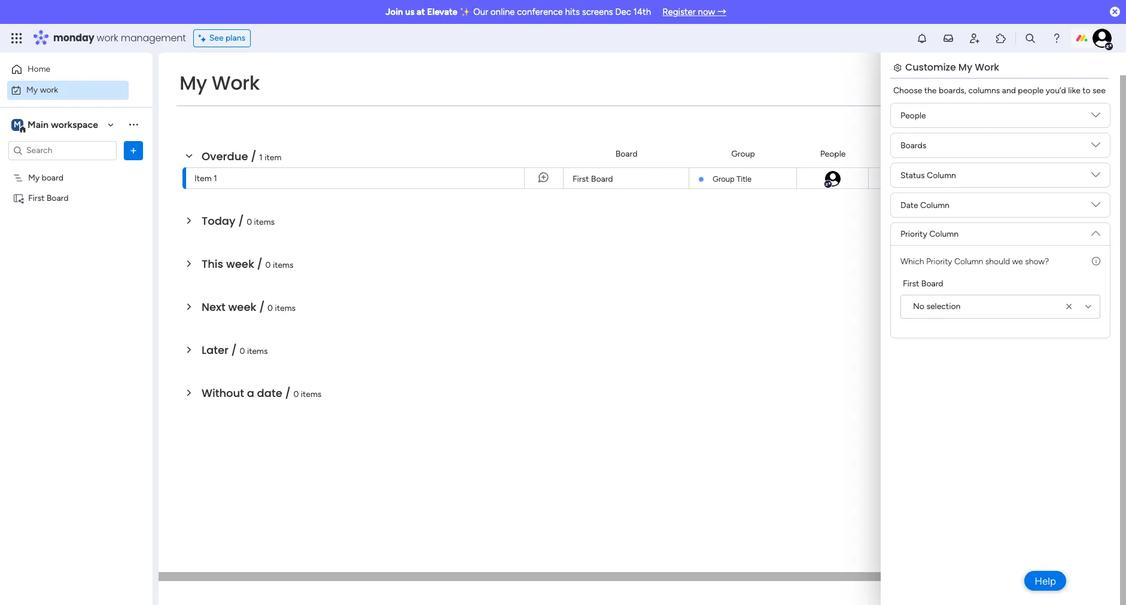 Task type: locate. For each thing, give the bounding box(es) containing it.
2 vertical spatial first board
[[903, 279, 944, 289]]

0 horizontal spatial work
[[212, 69, 260, 96]]

2 vertical spatial dapulse dropdown down arrow image
[[1092, 224, 1101, 238]]

1 horizontal spatial work
[[97, 31, 118, 45]]

done
[[335, 100, 354, 110]]

0 vertical spatial status
[[983, 149, 1007, 159]]

should
[[986, 257, 1011, 267]]

2 horizontal spatial first board
[[903, 279, 944, 289]]

item
[[265, 153, 282, 163]]

0 inside this week / 0 items
[[266, 260, 271, 271]]

status
[[983, 149, 1007, 159], [901, 170, 925, 180]]

0
[[247, 217, 252, 227], [266, 260, 271, 271], [268, 304, 273, 314], [240, 347, 245, 357], [294, 390, 299, 400]]

items inside without a date / 0 items
[[301, 390, 322, 400]]

1 vertical spatial first board
[[28, 193, 69, 203]]

selection
[[927, 302, 961, 312]]

0 vertical spatial dapulse dropdown down arrow image
[[1092, 141, 1101, 154]]

work
[[97, 31, 118, 45], [40, 85, 58, 95]]

items
[[356, 100, 377, 110], [254, 217, 275, 227], [273, 260, 294, 271], [275, 304, 296, 314], [247, 347, 268, 357], [301, 390, 322, 400]]

status for status column
[[901, 170, 925, 180]]

dapulse dropdown down arrow image
[[1092, 141, 1101, 154], [1092, 201, 1101, 214], [1092, 224, 1101, 238]]

main
[[28, 119, 49, 130]]

first board inside group
[[903, 279, 944, 289]]

first board for first board group
[[903, 279, 944, 289]]

1 vertical spatial jacob simon image
[[824, 170, 842, 188]]

hide done items
[[315, 100, 377, 110]]

us
[[405, 7, 415, 17]]

None search field
[[177, 96, 289, 115]]

2 vertical spatial priority
[[927, 257, 953, 267]]

first inside first board heading
[[903, 279, 920, 289]]

title
[[737, 175, 752, 184]]

work
[[975, 60, 1000, 74], [212, 69, 260, 96]]

0 down this week / 0 items
[[268, 304, 273, 314]]

dapulse dropdown down arrow image
[[1092, 111, 1101, 124], [1092, 171, 1101, 184]]

first board for first board link
[[573, 174, 613, 184]]

people
[[1019, 86, 1044, 96]]

0 right today
[[247, 217, 252, 227]]

1 dapulse dropdown down arrow image from the top
[[1092, 111, 1101, 124]]

my inside button
[[26, 85, 38, 95]]

my inside list box
[[28, 173, 40, 183]]

nov
[[908, 174, 923, 183]]

customize button
[[382, 96, 446, 115]]

v2 info image
[[1093, 256, 1101, 268]]

0 vertical spatial first
[[573, 174, 589, 184]]

1 vertical spatial week
[[228, 300, 257, 315]]

work for my
[[40, 85, 58, 95]]

join us at elevate ✨ our online conference hits screens dec 14th
[[386, 7, 651, 17]]

group up title
[[732, 149, 755, 159]]

0 vertical spatial dapulse dropdown down arrow image
[[1092, 111, 1101, 124]]

priority for priority column
[[901, 229, 928, 239]]

1 vertical spatial people
[[821, 149, 846, 159]]

2 vertical spatial first
[[903, 279, 920, 289]]

0 vertical spatial week
[[226, 257, 254, 272]]

column for date column
[[921, 200, 950, 210]]

my left 'board'
[[28, 173, 40, 183]]

work down home
[[40, 85, 58, 95]]

our
[[474, 7, 489, 17]]

Search in workspace field
[[25, 144, 100, 157]]

0 horizontal spatial work
[[40, 85, 58, 95]]

workspace selection element
[[11, 118, 100, 133]]

items up next week / 0 items
[[273, 260, 294, 271]]

/ down this week / 0 items
[[259, 300, 265, 315]]

1 inside overdue / 1 item
[[259, 153, 263, 163]]

dapulse dropdown down arrow image for priority
[[1092, 224, 1101, 238]]

→
[[718, 7, 727, 17]]

which
[[901, 257, 925, 267]]

overdue / 1 item
[[202, 149, 282, 164]]

work inside button
[[40, 85, 58, 95]]

customize
[[906, 60, 957, 74], [401, 100, 441, 110]]

column
[[927, 170, 957, 180], [921, 200, 950, 210], [930, 229, 959, 239], [955, 257, 984, 267]]

option
[[0, 167, 153, 169]]

help image
[[1051, 32, 1063, 44]]

which priority column should we show?
[[901, 257, 1050, 267]]

1 vertical spatial 1
[[214, 174, 217, 184]]

item 1
[[195, 174, 217, 184]]

0 vertical spatial customize
[[906, 60, 957, 74]]

date
[[902, 149, 920, 159], [901, 200, 919, 210]]

group left title
[[713, 175, 735, 184]]

1 horizontal spatial first board
[[573, 174, 613, 184]]

items right done
[[356, 100, 377, 110]]

0 vertical spatial date
[[902, 149, 920, 159]]

first for first board link
[[573, 174, 589, 184]]

week right next
[[228, 300, 257, 315]]

apps image
[[996, 32, 1008, 44]]

m
[[14, 119, 21, 130]]

home button
[[7, 60, 129, 79]]

week
[[226, 257, 254, 272], [228, 300, 257, 315]]

options image
[[128, 145, 139, 157]]

no selection
[[914, 302, 961, 312]]

now
[[698, 7, 716, 17]]

hits
[[565, 7, 580, 17]]

main content
[[159, 29, 1125, 606]]

column up 'priority column'
[[921, 200, 950, 210]]

my
[[959, 60, 973, 74], [180, 69, 207, 96], [26, 85, 38, 95], [28, 173, 40, 183]]

register
[[663, 7, 696, 17]]

1 left item
[[259, 153, 263, 163]]

home
[[28, 64, 50, 74]]

work down plans
[[212, 69, 260, 96]]

monday work management
[[53, 31, 186, 45]]

date up 19 nov
[[902, 149, 920, 159]]

board
[[42, 173, 63, 183]]

items inside this week / 0 items
[[273, 260, 294, 271]]

/ right later
[[231, 343, 237, 358]]

search image
[[275, 101, 284, 110]]

1 horizontal spatial status
[[983, 149, 1007, 159]]

board
[[616, 149, 638, 159], [591, 174, 613, 184], [47, 193, 69, 203], [922, 279, 944, 289]]

1 vertical spatial date
[[901, 200, 919, 210]]

0 vertical spatial people
[[901, 110, 927, 121]]

group for group
[[732, 149, 755, 159]]

date column
[[901, 200, 950, 210]]

2 dapulse dropdown down arrow image from the top
[[1092, 171, 1101, 184]]

3 dapulse dropdown down arrow image from the top
[[1092, 224, 1101, 238]]

elevate
[[427, 7, 458, 17]]

work up "columns"
[[975, 60, 1000, 74]]

jacob simon image
[[1093, 29, 1112, 48], [824, 170, 842, 188]]

items up this week / 0 items
[[254, 217, 275, 227]]

first inside first board link
[[573, 174, 589, 184]]

column down date column
[[930, 229, 959, 239]]

0 vertical spatial work
[[97, 31, 118, 45]]

work right 'monday'
[[97, 31, 118, 45]]

2 dapulse dropdown down arrow image from the top
[[1092, 201, 1101, 214]]

1 vertical spatial first
[[28, 193, 45, 203]]

and
[[1003, 86, 1016, 96]]

next
[[202, 300, 226, 315]]

my down see plans button
[[180, 69, 207, 96]]

19 nov
[[899, 174, 923, 183]]

1 right item
[[214, 174, 217, 184]]

my down home
[[26, 85, 38, 95]]

0 up next week / 0 items
[[266, 260, 271, 271]]

1 horizontal spatial jacob simon image
[[1093, 29, 1112, 48]]

first
[[573, 174, 589, 184], [28, 193, 45, 203], [903, 279, 920, 289]]

without a date / 0 items
[[202, 386, 322, 401]]

0 vertical spatial jacob simon image
[[1093, 29, 1112, 48]]

2 horizontal spatial first
[[903, 279, 920, 289]]

/ right date on the left bottom of page
[[285, 386, 291, 401]]

/ left item
[[251, 149, 256, 164]]

1 horizontal spatial 1
[[259, 153, 263, 163]]

1 vertical spatial dapulse dropdown down arrow image
[[1092, 201, 1101, 214]]

1 horizontal spatial customize
[[906, 60, 957, 74]]

next week / 0 items
[[202, 300, 296, 315]]

week right the this
[[226, 257, 254, 272]]

first board group
[[901, 278, 1101, 319]]

0 vertical spatial priority
[[1065, 149, 1092, 159]]

main workspace
[[28, 119, 98, 130]]

0 horizontal spatial status
[[901, 170, 925, 180]]

items up without a date / 0 items
[[247, 347, 268, 357]]

monday
[[53, 31, 94, 45]]

later / 0 items
[[202, 343, 268, 358]]

the
[[925, 86, 937, 96]]

notifications image
[[917, 32, 929, 44]]

list box containing my board
[[0, 165, 153, 370]]

1 vertical spatial status
[[901, 170, 925, 180]]

date for date column
[[901, 200, 919, 210]]

/
[[251, 149, 256, 164], [238, 214, 244, 229], [257, 257, 263, 272], [259, 300, 265, 315], [231, 343, 237, 358], [285, 386, 291, 401]]

0 vertical spatial 1
[[259, 153, 263, 163]]

work for monday
[[97, 31, 118, 45]]

invite members image
[[969, 32, 981, 44]]

my work button
[[7, 81, 129, 100]]

dapulse dropdown down arrow image for people
[[1092, 111, 1101, 124]]

status for status
[[983, 149, 1007, 159]]

items right date on the left bottom of page
[[301, 390, 322, 400]]

a
[[247, 386, 254, 401]]

0 horizontal spatial customize
[[401, 100, 441, 110]]

list box
[[0, 165, 153, 370]]

1 horizontal spatial people
[[901, 110, 927, 121]]

1 vertical spatial dapulse dropdown down arrow image
[[1092, 171, 1101, 184]]

0 vertical spatial first board
[[573, 174, 613, 184]]

0 inside without a date / 0 items
[[294, 390, 299, 400]]

first board
[[573, 174, 613, 184], [28, 193, 69, 203], [903, 279, 944, 289]]

0 right later
[[240, 347, 245, 357]]

1 vertical spatial work
[[40, 85, 58, 95]]

show?
[[1026, 257, 1050, 267]]

0 vertical spatial group
[[732, 149, 755, 159]]

see
[[209, 33, 224, 43]]

column right nov in the right top of the page
[[927, 170, 957, 180]]

date down 19 nov
[[901, 200, 919, 210]]

workspace
[[51, 119, 98, 130]]

column for status column
[[927, 170, 957, 180]]

0 horizontal spatial first board
[[28, 193, 69, 203]]

group
[[732, 149, 755, 159], [713, 175, 735, 184]]

this week / 0 items
[[202, 257, 294, 272]]

0 right date on the left bottom of page
[[294, 390, 299, 400]]

items down this week / 0 items
[[275, 304, 296, 314]]

0 horizontal spatial 1
[[214, 174, 217, 184]]

1 horizontal spatial first
[[573, 174, 589, 184]]

1 vertical spatial customize
[[401, 100, 441, 110]]

items inside today / 0 items
[[254, 217, 275, 227]]

priority
[[1065, 149, 1092, 159], [901, 229, 928, 239], [927, 257, 953, 267]]

help button
[[1025, 572, 1067, 591]]

customize inside button
[[401, 100, 441, 110]]

1 vertical spatial priority
[[901, 229, 928, 239]]

1 vertical spatial group
[[713, 175, 735, 184]]

shareable board image
[[13, 192, 24, 204]]

✨
[[460, 7, 471, 17]]

overdue
[[202, 149, 248, 164]]



Task type: describe. For each thing, give the bounding box(es) containing it.
priority for priority
[[1065, 149, 1092, 159]]

first for first board group
[[903, 279, 920, 289]]

like
[[1069, 86, 1081, 96]]

customize my work
[[906, 60, 1000, 74]]

dapulse dropdown down arrow image for status column
[[1092, 171, 1101, 184]]

see plans
[[209, 33, 246, 43]]

help
[[1035, 576, 1057, 588]]

this
[[202, 257, 223, 272]]

boards
[[901, 140, 927, 151]]

my board
[[28, 173, 63, 183]]

column left should
[[955, 257, 984, 267]]

we
[[1013, 257, 1024, 267]]

/ right today
[[238, 214, 244, 229]]

conference
[[517, 7, 563, 17]]

my for my work
[[26, 85, 38, 95]]

week for this
[[226, 257, 254, 272]]

0 horizontal spatial first
[[28, 193, 45, 203]]

my work
[[26, 85, 58, 95]]

1 horizontal spatial work
[[975, 60, 1000, 74]]

customize for customize
[[401, 100, 441, 110]]

items inside later / 0 items
[[247, 347, 268, 357]]

register now →
[[663, 7, 727, 17]]

first board inside list box
[[28, 193, 69, 203]]

first board heading
[[903, 278, 944, 290]]

my for my work
[[180, 69, 207, 96]]

0 inside today / 0 items
[[247, 217, 252, 227]]

my for my board
[[28, 173, 40, 183]]

select product image
[[11, 32, 23, 44]]

1 dapulse dropdown down arrow image from the top
[[1092, 141, 1101, 154]]

0 inside later / 0 items
[[240, 347, 245, 357]]

screens
[[582, 7, 613, 17]]

boards,
[[939, 86, 967, 96]]

0 horizontal spatial jacob simon image
[[824, 170, 842, 188]]

workspace options image
[[128, 119, 139, 131]]

priority column
[[901, 229, 959, 239]]

see plans button
[[193, 29, 251, 47]]

later
[[202, 343, 229, 358]]

search everything image
[[1025, 32, 1037, 44]]

group title
[[713, 175, 752, 184]]

items inside next week / 0 items
[[275, 304, 296, 314]]

dec
[[616, 7, 632, 17]]

board inside list box
[[47, 193, 69, 203]]

to
[[1083, 86, 1091, 96]]

main content containing overdue /
[[159, 29, 1125, 606]]

inbox image
[[943, 32, 955, 44]]

week for next
[[228, 300, 257, 315]]

my work
[[180, 69, 260, 96]]

without
[[202, 386, 244, 401]]

choose
[[894, 86, 923, 96]]

my up boards,
[[959, 60, 973, 74]]

columns
[[969, 86, 1001, 96]]

Filter dashboard by text search field
[[177, 96, 289, 115]]

management
[[121, 31, 186, 45]]

customize for customize my work
[[906, 60, 957, 74]]

workspace image
[[11, 118, 23, 131]]

board inside heading
[[922, 279, 944, 289]]

at
[[417, 7, 425, 17]]

status column
[[901, 170, 957, 180]]

see
[[1093, 86, 1106, 96]]

choose the boards, columns and people you'd like to see
[[894, 86, 1106, 96]]

date for date
[[902, 149, 920, 159]]

dapulse dropdown down arrow image for date
[[1092, 201, 1101, 214]]

0 inside next week / 0 items
[[268, 304, 273, 314]]

/ up next week / 0 items
[[257, 257, 263, 272]]

first board link
[[571, 168, 682, 190]]

no
[[914, 302, 925, 312]]

today
[[202, 214, 236, 229]]

date
[[257, 386, 282, 401]]

today / 0 items
[[202, 214, 275, 229]]

plans
[[226, 33, 246, 43]]

hide
[[315, 100, 333, 110]]

column for priority column
[[930, 229, 959, 239]]

join
[[386, 7, 403, 17]]

register now → link
[[663, 7, 727, 17]]

item
[[195, 174, 212, 184]]

you'd
[[1046, 86, 1067, 96]]

14th
[[634, 7, 651, 17]]

0 horizontal spatial people
[[821, 149, 846, 159]]

19
[[899, 174, 906, 183]]

group for group title
[[713, 175, 735, 184]]

online
[[491, 7, 515, 17]]



Task type: vqa. For each thing, say whether or not it's contained in the screenshot.
0
yes



